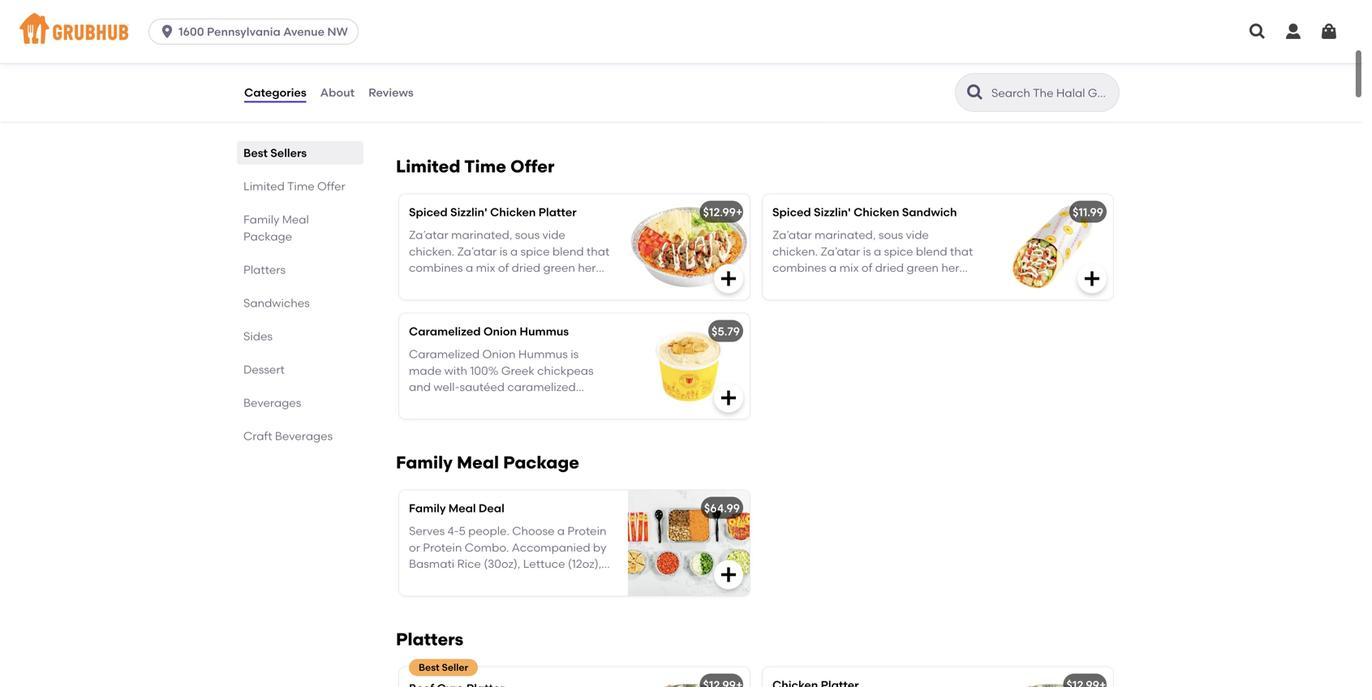 Task type: vqa. For each thing, say whether or not it's contained in the screenshot.
People icon
no



Task type: describe. For each thing, give the bounding box(es) containing it.
avenue
[[283, 25, 325, 39]]

best seller button
[[399, 659, 750, 687]]

spiced sizzlin' chicken sandwich image
[[992, 194, 1113, 300]]

1 vertical spatial offer
[[317, 179, 345, 193]]

$64.99
[[704, 501, 740, 515]]

green for sandwich
[[907, 261, 939, 275]]

1 vertical spatial beverages
[[275, 429, 333, 443]]

hummus
[[453, 413, 501, 427]]

best for best sellers
[[243, 146, 268, 160]]

pennsylvania
[[207, 25, 281, 39]]

family meal deal image
[[628, 490, 750, 596]]

toasted for spiced sizzlin' chicken sandwich
[[798, 278, 841, 291]]

spiced sizzlin' chicken platter
[[409, 205, 577, 219]]

1 vertical spatial platter
[[539, 205, 577, 219]]

add
[[462, 397, 484, 411]]

sesame for sandwich
[[844, 278, 886, 291]]

herbs for spiced sizzlin' chicken sandwich
[[942, 261, 972, 275]]

spiced sizzlin' chicken sandwich
[[773, 205, 957, 219]]

twist
[[532, 397, 558, 411]]

caramelized onion hummus
[[409, 324, 569, 338]]

sandwiches
[[243, 296, 310, 310]]

recipe
[[504, 413, 538, 427]]

1 vertical spatial platters
[[396, 629, 464, 650]]

savory for sandwich
[[840, 294, 876, 308]]

spiced sizzlin' chicken platter image
[[628, 194, 750, 300]]

meal inside the family meal package
[[282, 213, 309, 226]]

1 horizontal spatial limited
[[396, 156, 460, 177]]

categories
[[244, 85, 306, 99]]

family meal deal
[[409, 501, 505, 515]]

french
[[411, 66, 450, 79]]

0 vertical spatial family meal package
[[243, 213, 309, 243]]

caramelized for caramelized onion hummus is made with 100% greek chickpeas and well-sautéed caramelized onions to add a sweet twist to the original hummus recipe we all love.
[[409, 347, 480, 361]]

$11.99
[[1073, 205, 1104, 219]]

reviews
[[368, 85, 414, 99]]

spiced for spiced sizzlin' chicken sandwich
[[773, 205, 811, 219]]

fries
[[452, 66, 479, 79]]

sumac, for spiced sizzlin' chicken platter
[[409, 294, 449, 308]]

100%
[[470, 364, 499, 378]]

and inside caramelized onion hummus is made with 100% greek chickpeas and well-sautéed caramelized onions to add a sweet twist to the original hummus recipe we all love.
[[409, 380, 431, 394]]

the
[[575, 397, 593, 411]]

1 to from the left
[[448, 397, 459, 411]]

caramelized
[[507, 380, 576, 394]]

that for sandwich
[[950, 245, 973, 258]]

sides
[[243, 329, 273, 343]]

1 vertical spatial time
[[287, 179, 315, 193]]

chickpeas
[[537, 364, 594, 378]]

chicken for sandwich
[[854, 205, 899, 219]]

spices. for platter
[[515, 294, 553, 308]]

onion for caramelized onion hummus
[[484, 324, 517, 338]]

1 horizontal spatial package
[[503, 452, 579, 473]]

main navigation navigation
[[0, 0, 1363, 63]]

marinated, for platter
[[451, 228, 512, 242]]

1 horizontal spatial limited time offer
[[396, 156, 555, 177]]

2 vertical spatial svg image
[[719, 269, 738, 288]]

savory for platter
[[477, 294, 513, 308]]

hummus for caramelized onion hummus
[[520, 324, 569, 338]]

french fries $4.49
[[411, 66, 479, 98]]

is for platter
[[500, 245, 508, 258]]

seeds, for sandwich
[[889, 278, 924, 291]]

1 vertical spatial family
[[396, 452, 453, 473]]

1600 pennsylvania avenue nw
[[179, 25, 348, 39]]

caramelized for caramelized onion hummus
[[409, 324, 481, 338]]

package inside the family meal package
[[243, 230, 292, 243]]

spice for sandwich
[[884, 245, 913, 258]]

best for best seller
[[419, 662, 440, 673]]

toasted for spiced sizzlin' chicken platter
[[435, 278, 477, 291]]

herbs for spiced sizzlin' chicken platter
[[578, 261, 609, 275]]

sizzlin' for spiced sizzlin' chicken platter
[[450, 205, 487, 219]]

family inside the family meal package
[[243, 213, 279, 226]]

beef gyro platter button
[[836, 22, 1113, 119]]

best seller
[[419, 662, 468, 673]]

combines for spiced sizzlin' chicken platter
[[409, 261, 463, 275]]

best sellers
[[243, 146, 307, 160]]

chicken. for spiced sizzlin' chicken platter
[[409, 245, 455, 258]]

caramelized onion hummus image
[[628, 314, 750, 419]]

craft beverages
[[243, 429, 333, 443]]

1 vertical spatial meal
[[457, 452, 499, 473]]

nw
[[327, 25, 348, 39]]

with for spiced sizzlin' chicken platter
[[409, 278, 432, 291]]

sizzlin' for spiced sizzlin' chicken sandwich
[[814, 205, 851, 219]]

1 vertical spatial svg image
[[1083, 88, 1102, 107]]

vide for sandwich
[[906, 228, 929, 242]]

craft
[[243, 429, 272, 443]]

that for platter
[[587, 245, 610, 258]]

caramelized onion hummus is made with 100% greek chickpeas and well-sautéed caramelized onions to add a sweet twist to the original hummus recipe we all love.
[[409, 347, 600, 427]]

gyro
[[876, 66, 902, 79]]

well-
[[434, 380, 460, 394]]



Task type: locate. For each thing, give the bounding box(es) containing it.
2 of from the left
[[862, 261, 873, 275]]

1 horizontal spatial that
[[950, 245, 973, 258]]

1 horizontal spatial green
[[907, 261, 939, 275]]

2 that from the left
[[950, 245, 973, 258]]

that
[[587, 245, 610, 258], [950, 245, 973, 258]]

0 horizontal spatial marinated,
[[451, 228, 512, 242]]

1 combines from the left
[[409, 261, 463, 275]]

2 herbs from the left
[[942, 261, 972, 275]]

2 vertical spatial meal
[[449, 501, 476, 515]]

1 mix from the left
[[476, 261, 495, 275]]

0 horizontal spatial limited
[[243, 179, 285, 193]]

1 horizontal spatial of
[[862, 261, 873, 275]]

spices.
[[515, 294, 553, 308], [879, 294, 916, 308]]

0 vertical spatial family
[[243, 213, 279, 226]]

2 seeds, from the left
[[889, 278, 924, 291]]

onion for caramelized onion hummus is made with 100% greek chickpeas and well-sautéed caramelized onions to add a sweet twist to the original hummus recipe we all love.
[[482, 347, 516, 361]]

0 horizontal spatial blend
[[553, 245, 584, 258]]

2 spice from the left
[[884, 245, 913, 258]]

1 horizontal spatial seeds,
[[889, 278, 924, 291]]

$5.79
[[712, 324, 740, 338]]

2 horizontal spatial is
[[863, 245, 871, 258]]

is for sandwich
[[863, 245, 871, 258]]

2 blend from the left
[[916, 245, 947, 258]]

za'atar marinated, sous vide chicken. za'atar is a spice blend that combines a mix of dried green herbs with toasted sesame seeds, dried sumac, and savory spices. down spiced sizzlin' chicken sandwich
[[773, 228, 973, 308]]

is down spiced sizzlin' chicken platter
[[500, 245, 508, 258]]

platters up the sandwiches
[[243, 263, 286, 277]]

chicken
[[490, 205, 536, 219], [854, 205, 899, 219]]

green
[[543, 261, 575, 275], [907, 261, 939, 275]]

all
[[560, 413, 573, 427]]

1 horizontal spatial best
[[419, 662, 440, 673]]

1 horizontal spatial platters
[[396, 629, 464, 650]]

svg image
[[159, 24, 175, 40], [1083, 88, 1102, 107], [719, 269, 738, 288]]

sandwich
[[902, 205, 957, 219]]

chicken. for spiced sizzlin' chicken sandwich
[[773, 245, 818, 258]]

1 vertical spatial onion
[[482, 347, 516, 361]]

0 vertical spatial caramelized
[[409, 324, 481, 338]]

0 horizontal spatial platters
[[243, 263, 286, 277]]

sous
[[515, 228, 540, 242], [879, 228, 903, 242]]

2 toasted from the left
[[798, 278, 841, 291]]

beverages
[[243, 396, 301, 410], [275, 429, 333, 443]]

onion
[[484, 324, 517, 338], [482, 347, 516, 361]]

1 horizontal spatial herbs
[[942, 261, 972, 275]]

marinated, for sandwich
[[815, 228, 876, 242]]

marinated, down spiced sizzlin' chicken platter
[[451, 228, 512, 242]]

za'atar marinated, sous vide chicken. za'atar is a spice blend that combines a mix of dried green herbs with toasted sesame seeds, dried sumac, and savory spices. for sandwich
[[773, 228, 973, 308]]

0 horizontal spatial chicken
[[490, 205, 536, 219]]

2 spiced from the left
[[773, 205, 811, 219]]

2 caramelized from the top
[[409, 347, 480, 361]]

sizzlin'
[[450, 205, 487, 219], [814, 205, 851, 219]]

2 vide from the left
[[906, 228, 929, 242]]

is inside caramelized onion hummus is made with 100% greek chickpeas and well-sautéed caramelized onions to add a sweet twist to the original hummus recipe we all love.
[[571, 347, 579, 361]]

family meal package down hummus
[[396, 452, 579, 473]]

is down spiced sizzlin' chicken sandwich
[[863, 245, 871, 258]]

2 horizontal spatial svg image
[[1083, 88, 1102, 107]]

1 za'atar marinated, sous vide chicken. za'atar is a spice blend that combines a mix of dried green herbs with toasted sesame seeds, dried sumac, and savory spices. from the left
[[409, 228, 610, 308]]

with inside caramelized onion hummus is made with 100% greek chickpeas and well-sautéed caramelized onions to add a sweet twist to the original hummus recipe we all love.
[[444, 364, 467, 378]]

platter
[[905, 66, 943, 79], [539, 205, 577, 219]]

deal
[[479, 501, 505, 515]]

greek
[[501, 364, 535, 378]]

svg image
[[1248, 22, 1268, 41], [1284, 22, 1303, 41], [1319, 22, 1339, 41], [1083, 269, 1102, 288], [719, 388, 738, 408], [719, 565, 738, 585]]

2 sous from the left
[[879, 228, 903, 242]]

of for sandwich
[[862, 261, 873, 275]]

2 sizzlin' from the left
[[814, 205, 851, 219]]

limited down "$4.49"
[[396, 156, 460, 177]]

search icon image
[[966, 83, 985, 102]]

of down spiced sizzlin' chicken sandwich
[[862, 261, 873, 275]]

2 spices. from the left
[[879, 294, 916, 308]]

1 vertical spatial best
[[419, 662, 440, 673]]

0 vertical spatial limited
[[396, 156, 460, 177]]

sautéed
[[460, 380, 505, 394]]

1 horizontal spatial spices.
[[879, 294, 916, 308]]

+
[[736, 205, 743, 219]]

time up spiced sizzlin' chicken platter
[[464, 156, 506, 177]]

spiced for spiced sizzlin' chicken platter
[[409, 205, 448, 219]]

spice
[[521, 245, 550, 258], [884, 245, 913, 258]]

savory
[[477, 294, 513, 308], [840, 294, 876, 308]]

1 that from the left
[[587, 245, 610, 258]]

original
[[409, 413, 450, 427]]

blend
[[553, 245, 584, 258], [916, 245, 947, 258]]

platter inside beef gyro platter button
[[905, 66, 943, 79]]

2 horizontal spatial with
[[773, 278, 796, 291]]

1 horizontal spatial sumac,
[[773, 294, 813, 308]]

sellers
[[270, 146, 307, 160]]

limited down best sellers
[[243, 179, 285, 193]]

1600
[[179, 25, 204, 39]]

1 horizontal spatial za'atar marinated, sous vide chicken. za'atar is a spice blend that combines a mix of dried green herbs with toasted sesame seeds, dried sumac, and savory spices.
[[773, 228, 973, 308]]

with for spiced sizzlin' chicken sandwich
[[773, 278, 796, 291]]

2 za'atar marinated, sous vide chicken. za'atar is a spice blend that combines a mix of dried green herbs with toasted sesame seeds, dried sumac, and savory spices. from the left
[[773, 228, 973, 308]]

0 horizontal spatial limited time offer
[[243, 179, 345, 193]]

1 blend from the left
[[553, 245, 584, 258]]

spice for platter
[[521, 245, 550, 258]]

family meal package
[[243, 213, 309, 243], [396, 452, 579, 473]]

sumac, for spiced sizzlin' chicken sandwich
[[773, 294, 813, 308]]

sesame up the caramelized onion hummus
[[480, 278, 523, 291]]

of for platter
[[498, 261, 509, 275]]

svg image inside 1600 pennsylvania avenue nw button
[[159, 24, 175, 40]]

vide for platter
[[542, 228, 565, 242]]

a inside caramelized onion hummus is made with 100% greek chickpeas and well-sautéed caramelized onions to add a sweet twist to the original hummus recipe we all love.
[[487, 397, 495, 411]]

best left seller
[[419, 662, 440, 673]]

1 vide from the left
[[542, 228, 565, 242]]

dried
[[512, 261, 541, 275], [875, 261, 904, 275], [563, 278, 592, 291], [927, 278, 955, 291]]

limited time offer up spiced sizzlin' chicken platter
[[396, 156, 555, 177]]

is up chickpeas
[[571, 347, 579, 361]]

1 horizontal spatial is
[[571, 347, 579, 361]]

meal
[[282, 213, 309, 226], [457, 452, 499, 473], [449, 501, 476, 515]]

0 vertical spatial platters
[[243, 263, 286, 277]]

sous for sandwich
[[879, 228, 903, 242]]

0 horizontal spatial sizzlin'
[[450, 205, 487, 219]]

2 to from the left
[[561, 397, 572, 411]]

hummus
[[520, 324, 569, 338], [518, 347, 568, 361]]

0 horizontal spatial offer
[[317, 179, 345, 193]]

made
[[409, 364, 442, 378]]

vide
[[542, 228, 565, 242], [906, 228, 929, 242]]

0 vertical spatial onion
[[484, 324, 517, 338]]

0 vertical spatial platter
[[905, 66, 943, 79]]

chicken for platter
[[490, 205, 536, 219]]

0 horizontal spatial time
[[287, 179, 315, 193]]

spices. for sandwich
[[879, 294, 916, 308]]

0 vertical spatial best
[[243, 146, 268, 160]]

family left 'deal'
[[409, 501, 446, 515]]

sweet
[[497, 397, 530, 411]]

1 sizzlin' from the left
[[450, 205, 487, 219]]

1 horizontal spatial chicken.
[[773, 245, 818, 258]]

$12.99
[[703, 205, 736, 219]]

1 sumac, from the left
[[409, 294, 449, 308]]

meal left 'deal'
[[449, 501, 476, 515]]

mix for platter
[[476, 261, 495, 275]]

1 herbs from the left
[[578, 261, 609, 275]]

to up all
[[561, 397, 572, 411]]

0 horizontal spatial package
[[243, 230, 292, 243]]

meal down hummus
[[457, 452, 499, 473]]

package down we
[[503, 452, 579, 473]]

to
[[448, 397, 459, 411], [561, 397, 572, 411]]

and for spiced sizzlin' chicken platter
[[452, 294, 474, 308]]

1 sesame from the left
[[480, 278, 523, 291]]

and for spiced sizzlin' chicken sandwich
[[816, 294, 837, 308]]

1 spices. from the left
[[515, 294, 553, 308]]

0 horizontal spatial with
[[409, 278, 432, 291]]

green for platter
[[543, 261, 575, 275]]

0 horizontal spatial vide
[[542, 228, 565, 242]]

1 horizontal spatial blend
[[916, 245, 947, 258]]

0 horizontal spatial best
[[243, 146, 268, 160]]

Search The Halal Guys (Dupont Circle, DC) search field
[[990, 85, 1114, 101]]

1 sous from the left
[[515, 228, 540, 242]]

about
[[320, 85, 355, 99]]

marinated,
[[451, 228, 512, 242], [815, 228, 876, 242]]

hummus for caramelized onion hummus is made with 100% greek chickpeas and well-sautéed caramelized onions to add a sweet twist to the original hummus recipe we all love.
[[518, 347, 568, 361]]

vide down sandwich
[[906, 228, 929, 242]]

toasted
[[435, 278, 477, 291], [798, 278, 841, 291]]

1 vertical spatial package
[[503, 452, 579, 473]]

0 horizontal spatial za'atar marinated, sous vide chicken. za'atar is a spice blend that combines a mix of dried green herbs with toasted sesame seeds, dried sumac, and savory spices.
[[409, 228, 610, 308]]

seeds, down sandwich
[[889, 278, 924, 291]]

time down sellers
[[287, 179, 315, 193]]

1 horizontal spatial vide
[[906, 228, 929, 242]]

chicken platter image
[[992, 667, 1113, 687]]

seeds, for platter
[[526, 278, 560, 291]]

a
[[510, 245, 518, 258], [874, 245, 881, 258], [466, 261, 473, 275], [829, 261, 837, 275], [487, 397, 495, 411]]

seeds, up the caramelized onion hummus
[[526, 278, 560, 291]]

za'atar marinated, sous vide chicken. za'atar is a spice blend that combines a mix of dried green herbs with toasted sesame seeds, dried sumac, and savory spices.
[[409, 228, 610, 308], [773, 228, 973, 308]]

1 horizontal spatial spice
[[884, 245, 913, 258]]

0 horizontal spatial and
[[409, 380, 431, 394]]

1 chicken from the left
[[490, 205, 536, 219]]

0 horizontal spatial chicken.
[[409, 245, 455, 258]]

za'atar marinated, sous vide chicken. za'atar is a spice blend that combines a mix of dried green herbs with toasted sesame seeds, dried sumac, and savory spices. for platter
[[409, 228, 610, 308]]

0 vertical spatial offer
[[510, 156, 555, 177]]

1 vertical spatial limited time offer
[[243, 179, 345, 193]]

herbs
[[578, 261, 609, 275], [942, 261, 972, 275]]

1 horizontal spatial mix
[[840, 261, 859, 275]]

1 horizontal spatial savory
[[840, 294, 876, 308]]

hummus inside caramelized onion hummus is made with 100% greek chickpeas and well-sautéed caramelized onions to add a sweet twist to the original hummus recipe we all love.
[[518, 347, 568, 361]]

2 chicken from the left
[[854, 205, 899, 219]]

meal down sellers
[[282, 213, 309, 226]]

1 vertical spatial hummus
[[518, 347, 568, 361]]

best left sellers
[[243, 146, 268, 160]]

0 horizontal spatial that
[[587, 245, 610, 258]]

chicken.
[[409, 245, 455, 258], [773, 245, 818, 258]]

1 horizontal spatial chicken
[[854, 205, 899, 219]]

and
[[452, 294, 474, 308], [816, 294, 837, 308], [409, 380, 431, 394]]

2 combines from the left
[[773, 261, 827, 275]]

reviews button
[[368, 63, 414, 122]]

with
[[409, 278, 432, 291], [773, 278, 796, 291], [444, 364, 467, 378]]

caramelized inside caramelized onion hummus is made with 100% greek chickpeas and well-sautéed caramelized onions to add a sweet twist to the original hummus recipe we all love.
[[409, 347, 480, 361]]

2 vertical spatial family
[[409, 501, 446, 515]]

vide down spiced sizzlin' chicken platter
[[542, 228, 565, 242]]

best inside button
[[419, 662, 440, 673]]

za'atar marinated, sous vide chicken. za'atar is a spice blend that combines a mix of dried green herbs with toasted sesame seeds, dried sumac, and savory spices. down spiced sizzlin' chicken platter
[[409, 228, 610, 308]]

0 horizontal spatial herbs
[[578, 261, 609, 275]]

about button
[[319, 63, 355, 122]]

1 horizontal spatial platter
[[905, 66, 943, 79]]

0 horizontal spatial to
[[448, 397, 459, 411]]

combines for spiced sizzlin' chicken sandwich
[[773, 261, 827, 275]]

1 horizontal spatial svg image
[[719, 269, 738, 288]]

limited
[[396, 156, 460, 177], [243, 179, 285, 193]]

1 green from the left
[[543, 261, 575, 275]]

sesame for platter
[[480, 278, 523, 291]]

beef
[[848, 66, 873, 79]]

platters up best seller
[[396, 629, 464, 650]]

spice down sandwich
[[884, 245, 913, 258]]

mix down spiced sizzlin' chicken platter
[[476, 261, 495, 275]]

spiced
[[409, 205, 448, 219], [773, 205, 811, 219]]

1 savory from the left
[[477, 294, 513, 308]]

0 vertical spatial limited time offer
[[396, 156, 555, 177]]

1 horizontal spatial spiced
[[773, 205, 811, 219]]

1 vertical spatial family meal package
[[396, 452, 579, 473]]

we
[[541, 413, 557, 427]]

0 horizontal spatial mix
[[476, 261, 495, 275]]

family down best sellers
[[243, 213, 279, 226]]

combines
[[409, 261, 463, 275], [773, 261, 827, 275]]

1 seeds, from the left
[[526, 278, 560, 291]]

1 of from the left
[[498, 261, 509, 275]]

1 horizontal spatial toasted
[[798, 278, 841, 291]]

package
[[243, 230, 292, 243], [503, 452, 579, 473]]

sesame down spiced sizzlin' chicken sandwich
[[844, 278, 886, 291]]

is
[[500, 245, 508, 258], [863, 245, 871, 258], [571, 347, 579, 361]]

mix for sandwich
[[840, 261, 859, 275]]

$12.99 +
[[703, 205, 743, 219]]

of down spiced sizzlin' chicken platter
[[498, 261, 509, 275]]

mix down spiced sizzlin' chicken sandwich
[[840, 261, 859, 275]]

1 spice from the left
[[521, 245, 550, 258]]

0 horizontal spatial green
[[543, 261, 575, 275]]

0 vertical spatial hummus
[[520, 324, 569, 338]]

0 horizontal spatial spiced
[[409, 205, 448, 219]]

limited time offer
[[396, 156, 555, 177], [243, 179, 345, 193]]

chicken. down spiced sizzlin' chicken platter
[[409, 245, 455, 258]]

0 horizontal spatial seeds,
[[526, 278, 560, 291]]

offer
[[510, 156, 555, 177], [317, 179, 345, 193]]

0 horizontal spatial of
[[498, 261, 509, 275]]

seller
[[442, 662, 468, 673]]

za'atar
[[409, 228, 449, 242], [773, 228, 812, 242], [457, 245, 497, 258], [821, 245, 860, 258]]

0 vertical spatial package
[[243, 230, 292, 243]]

0 horizontal spatial svg image
[[159, 24, 175, 40]]

onion inside caramelized onion hummus is made with 100% greek chickpeas and well-sautéed caramelized onions to add a sweet twist to the original hummus recipe we all love.
[[482, 347, 516, 361]]

sous down spiced sizzlin' chicken platter
[[515, 228, 540, 242]]

2 sumac, from the left
[[773, 294, 813, 308]]

love.
[[575, 413, 600, 427]]

2 savory from the left
[[840, 294, 876, 308]]

beverages right craft
[[275, 429, 333, 443]]

2 marinated, from the left
[[815, 228, 876, 242]]

1 horizontal spatial sizzlin'
[[814, 205, 851, 219]]

2 chicken. from the left
[[773, 245, 818, 258]]

0 vertical spatial beverages
[[243, 396, 301, 410]]

sumac,
[[409, 294, 449, 308], [773, 294, 813, 308]]

beef gyro platter image
[[628, 667, 750, 687]]

1 horizontal spatial to
[[561, 397, 572, 411]]

1 chicken. from the left
[[409, 245, 455, 258]]

time
[[464, 156, 506, 177], [287, 179, 315, 193]]

1 horizontal spatial sous
[[879, 228, 903, 242]]

limited time offer down sellers
[[243, 179, 345, 193]]

seeds,
[[526, 278, 560, 291], [889, 278, 924, 291]]

blend for platter
[[553, 245, 584, 258]]

blend for sandwich
[[916, 245, 947, 258]]

1600 pennsylvania avenue nw button
[[149, 19, 365, 45]]

1 spiced from the left
[[409, 205, 448, 219]]

marinated, down spiced sizzlin' chicken sandwich
[[815, 228, 876, 242]]

chicken. down spiced sizzlin' chicken sandwich
[[773, 245, 818, 258]]

2 horizontal spatial and
[[816, 294, 837, 308]]

1 horizontal spatial family meal package
[[396, 452, 579, 473]]

1 horizontal spatial time
[[464, 156, 506, 177]]

family
[[243, 213, 279, 226], [396, 452, 453, 473], [409, 501, 446, 515]]

spice down spiced sizzlin' chicken platter
[[521, 245, 550, 258]]

1 toasted from the left
[[435, 278, 477, 291]]

package up the sandwiches
[[243, 230, 292, 243]]

1 caramelized from the top
[[409, 324, 481, 338]]

beverages down the dessert
[[243, 396, 301, 410]]

sesame
[[480, 278, 523, 291], [844, 278, 886, 291]]

0 vertical spatial meal
[[282, 213, 309, 226]]

of
[[498, 261, 509, 275], [862, 261, 873, 275]]

0 horizontal spatial combines
[[409, 261, 463, 275]]

0 vertical spatial time
[[464, 156, 506, 177]]

0 horizontal spatial family meal package
[[243, 213, 309, 243]]

0 horizontal spatial platter
[[539, 205, 577, 219]]

1 vertical spatial limited
[[243, 179, 285, 193]]

0 horizontal spatial spices.
[[515, 294, 553, 308]]

sous for platter
[[515, 228, 540, 242]]

0 horizontal spatial savory
[[477, 294, 513, 308]]

caramelized
[[409, 324, 481, 338], [409, 347, 480, 361]]

2 green from the left
[[907, 261, 939, 275]]

2 sesame from the left
[[844, 278, 886, 291]]

family meal package up the sandwiches
[[243, 213, 309, 243]]

dessert
[[243, 363, 285, 377]]

platters
[[243, 263, 286, 277], [396, 629, 464, 650]]

0 horizontal spatial spice
[[521, 245, 550, 258]]

mix
[[476, 261, 495, 275], [840, 261, 859, 275]]

2 mix from the left
[[840, 261, 859, 275]]

1 horizontal spatial combines
[[773, 261, 827, 275]]

to down well-
[[448, 397, 459, 411]]

1 horizontal spatial and
[[452, 294, 474, 308]]

categories button
[[243, 63, 307, 122]]

1 marinated, from the left
[[451, 228, 512, 242]]

onions
[[409, 397, 445, 411]]

family down original
[[396, 452, 453, 473]]

beef gyro platter
[[848, 66, 943, 79]]

0 vertical spatial svg image
[[159, 24, 175, 40]]

0 horizontal spatial sous
[[515, 228, 540, 242]]

sous down spiced sizzlin' chicken sandwich
[[879, 228, 903, 242]]

$4.49
[[411, 85, 441, 98]]



